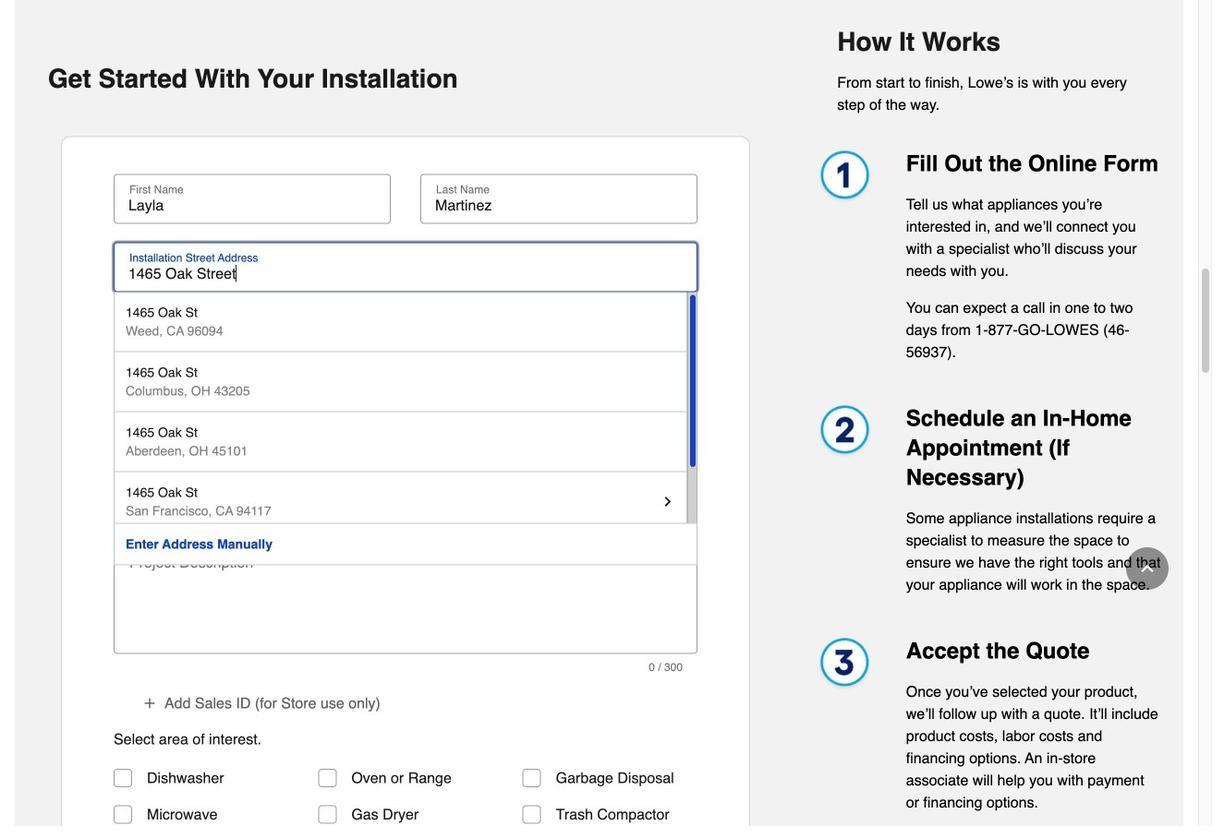 Task type: describe. For each thing, give the bounding box(es) containing it.
chevron right image
[[661, 495, 675, 509]]

chevron up image
[[1138, 560, 1157, 578]]

an icon of a number three. image
[[811, 637, 877, 695]]

address1 text field
[[121, 265, 690, 283]]



Task type: vqa. For each thing, say whether or not it's contained in the screenshot.
rightmost .98
no



Task type: locate. For each thing, give the bounding box(es) containing it.
2 plus image from the top
[[142, 696, 157, 711]]

scroll to top element
[[1126, 548, 1169, 590]]

menu item
[[114, 472, 687, 533]]

1 plus image from the top
[[142, 314, 157, 328]]

plus image
[[142, 314, 157, 328], [142, 696, 157, 711]]

1 vertical spatial plus image
[[142, 696, 157, 711]]

menu
[[114, 292, 698, 533]]

LastName text field
[[428, 196, 690, 215]]

an icon of a number two. image
[[811, 404, 877, 462]]

an icon of a number one. image
[[811, 149, 877, 207]]

FirstName text field
[[121, 196, 383, 215]]

0 vertical spatial plus image
[[142, 314, 157, 328]]

projectDescription text field
[[121, 564, 690, 645]]



